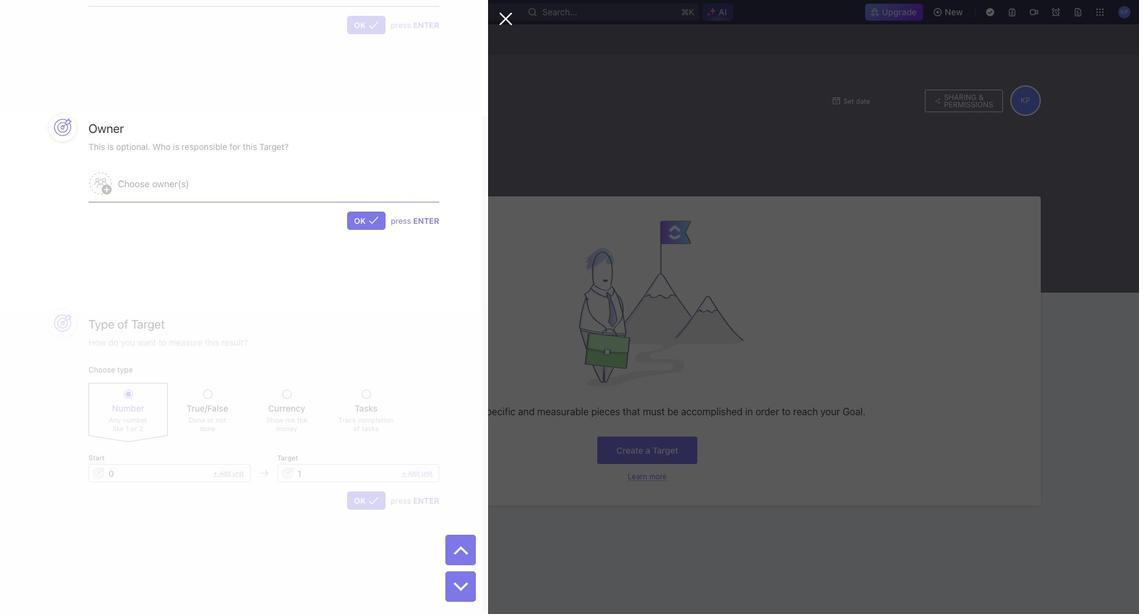 Task type: describe. For each thing, give the bounding box(es) containing it.
not
[[216, 416, 226, 424]]

the
[[297, 416, 308, 424]]

or inside true/false done or not done
[[207, 416, 214, 424]]

enter for 3rd ok 'button' from the bottom of the page
[[413, 20, 439, 30]]

must
[[643, 406, 665, 417]]

number
[[112, 404, 144, 414]]

⌘k
[[681, 7, 694, 17]]

optional.
[[116, 142, 150, 152]]

1 press enter from the top
[[391, 20, 439, 30]]

measurable
[[537, 406, 589, 417]]

0 horizontal spatial target
[[131, 317, 165, 331]]

sharing & permissions
[[944, 92, 993, 109]]

docs
[[29, 105, 49, 115]]

learn more link
[[628, 473, 667, 482]]

+ add unit for start
[[214, 470, 244, 477]]

unit for start
[[233, 470, 244, 477]]

choose for choose type
[[88, 366, 115, 375]]

targets
[[429, 406, 462, 417]]

3 press enter from the top
[[391, 496, 439, 506]]

3 press from the top
[[391, 496, 411, 506]]

+ for target
[[402, 470, 406, 477]]

reach
[[793, 406, 818, 417]]

tasks
[[362, 425, 379, 433]]

owner(s)
[[152, 178, 189, 189]]

me
[[285, 416, 295, 424]]

enter for second ok 'button' from the top of the page
[[413, 216, 439, 226]]

permissions
[[944, 100, 993, 109]]

add for start
[[219, 470, 231, 477]]

dashboards
[[29, 126, 77, 136]]

learn
[[628, 473, 647, 482]]

&
[[979, 92, 984, 102]]

new button
[[928, 2, 970, 22]]

3 ok button from the top
[[347, 492, 386, 510]]

true/false done or not done
[[187, 404, 228, 433]]

dialog containing owner
[[0, 0, 513, 615]]

upgrade
[[882, 7, 917, 17]]

tree inside sidebar navigation
[[5, 254, 150, 336]]

any
[[109, 416, 121, 424]]

pieces
[[591, 406, 620, 417]]

number any number like 1 or 2
[[109, 404, 147, 433]]

owner
[[88, 122, 124, 136]]

2 ok button from the top
[[347, 212, 386, 230]]

for
[[230, 142, 241, 152]]

track
[[339, 416, 356, 424]]

choose type
[[88, 366, 133, 375]]

order
[[756, 406, 779, 417]]

2
[[139, 425, 143, 433]]

targets are specific and measurable pieces that must be accomplished in order to reach your goal.
[[429, 406, 866, 417]]

target?
[[259, 142, 289, 152]]

2 ok from the top
[[354, 216, 366, 226]]

2 press from the top
[[391, 216, 411, 226]]

sharing
[[944, 92, 977, 102]]

enter for 3rd ok 'button' from the top of the page
[[413, 496, 439, 506]]

1 ok button from the top
[[347, 16, 386, 34]]



Task type: vqa. For each thing, say whether or not it's contained in the screenshot.
Projects Link to the left
no



Task type: locate. For each thing, give the bounding box(es) containing it.
dialog
[[0, 0, 513, 615]]

0 horizontal spatial is
[[107, 142, 114, 152]]

0 vertical spatial press
[[391, 20, 411, 30]]

press
[[391, 20, 411, 30], [391, 216, 411, 226], [391, 496, 411, 506]]

tree
[[5, 254, 150, 336]]

1 horizontal spatial or
[[207, 416, 214, 424]]

+
[[214, 470, 217, 477], [402, 470, 406, 477]]

2 vertical spatial ok button
[[347, 492, 386, 510]]

1 vertical spatial or
[[131, 425, 137, 433]]

of right type
[[118, 317, 128, 331]]

1 unit from the left
[[233, 470, 244, 477]]

0 horizontal spatial or
[[131, 425, 137, 433]]

1 horizontal spatial target
[[277, 454, 298, 462]]

target down money
[[277, 454, 298, 462]]

choose for choose owner(s)
[[118, 178, 150, 189]]

in
[[745, 406, 753, 417]]

1
[[126, 425, 129, 433]]

None text field
[[88, 0, 439, 6]]

0 horizontal spatial add
[[219, 470, 231, 477]]

who
[[153, 142, 171, 152]]

is
[[107, 142, 114, 152], [173, 142, 179, 152]]

of
[[118, 317, 128, 331], [354, 425, 360, 433]]

1 horizontal spatial choose
[[118, 178, 150, 189]]

1 horizontal spatial is
[[173, 142, 179, 152]]

0 vertical spatial ok
[[354, 20, 366, 30]]

tasks
[[355, 404, 378, 414]]

3 enter from the top
[[413, 496, 439, 506]]

this
[[88, 142, 105, 152]]

2 + from the left
[[402, 470, 406, 477]]

currency show me the money
[[266, 404, 308, 433]]

docs link
[[5, 101, 150, 120]]

+ add unit for target
[[402, 470, 433, 477]]

0 vertical spatial choose
[[118, 178, 150, 189]]

ok
[[354, 20, 366, 30], [354, 216, 366, 226], [354, 496, 366, 506]]

type
[[117, 366, 133, 375]]

2 unit from the left
[[422, 470, 433, 477]]

dashboards link
[[5, 121, 150, 141]]

1 + add unit from the left
[[214, 470, 244, 477]]

0 horizontal spatial choose
[[88, 366, 115, 375]]

2 vertical spatial enter
[[413, 496, 439, 506]]

target right type
[[131, 317, 165, 331]]

2 is from the left
[[173, 142, 179, 152]]

1 vertical spatial ok
[[354, 216, 366, 226]]

create a target
[[617, 445, 678, 456]]

1 vertical spatial press
[[391, 216, 411, 226]]

completion
[[358, 416, 394, 424]]

1 vertical spatial target
[[277, 454, 298, 462]]

or inside number any number like 1 or 2
[[131, 425, 137, 433]]

choose owner(s)
[[118, 178, 189, 189]]

of inside tasks track completion of tasks
[[354, 425, 360, 433]]

press enter
[[391, 20, 439, 30], [391, 216, 439, 226], [391, 496, 439, 506]]

2 vertical spatial press
[[391, 496, 411, 506]]

responsible
[[182, 142, 227, 152]]

be
[[668, 406, 679, 417]]

1 add from the left
[[219, 470, 231, 477]]

money
[[276, 425, 297, 433]]

target
[[131, 317, 165, 331], [277, 454, 298, 462]]

sidebar navigation
[[0, 24, 156, 615]]

are
[[465, 406, 479, 417]]

or up done
[[207, 416, 214, 424]]

0 vertical spatial enter
[[413, 20, 439, 30]]

0 horizontal spatial unit
[[233, 470, 244, 477]]

1 horizontal spatial +
[[402, 470, 406, 477]]

1 horizontal spatial unit
[[422, 470, 433, 477]]

search...
[[542, 7, 577, 17]]

your
[[821, 406, 840, 417]]

of down track
[[354, 425, 360, 433]]

is right this
[[107, 142, 114, 152]]

start
[[88, 454, 105, 462]]

0 vertical spatial ok button
[[347, 16, 386, 34]]

0 vertical spatial target
[[131, 317, 165, 331]]

tasks track completion of tasks
[[339, 404, 394, 433]]

0 number field
[[296, 468, 402, 480]]

show
[[266, 416, 284, 424]]

0 horizontal spatial of
[[118, 317, 128, 331]]

specific
[[481, 406, 516, 417]]

this
[[243, 142, 257, 152]]

choose
[[118, 178, 150, 189], [88, 366, 115, 375]]

2 vertical spatial press enter
[[391, 496, 439, 506]]

or
[[207, 416, 214, 424], [131, 425, 137, 433]]

unit
[[233, 470, 244, 477], [422, 470, 433, 477]]

done
[[189, 416, 205, 424]]

to
[[782, 406, 791, 417]]

3 ok from the top
[[354, 496, 366, 506]]

1 vertical spatial choose
[[88, 366, 115, 375]]

true/false
[[187, 404, 228, 414]]

1 horizontal spatial add
[[408, 470, 420, 477]]

0 vertical spatial or
[[207, 416, 214, 424]]

type
[[88, 317, 115, 331]]

1 vertical spatial of
[[354, 425, 360, 433]]

like
[[113, 425, 124, 433]]

+ for start
[[214, 470, 217, 477]]

2 enter from the top
[[413, 216, 439, 226]]

currency
[[268, 404, 305, 414]]

+ add unit
[[214, 470, 244, 477], [402, 470, 433, 477]]

ok button
[[347, 16, 386, 34], [347, 212, 386, 230], [347, 492, 386, 510]]

enter
[[413, 20, 439, 30], [413, 216, 439, 226], [413, 496, 439, 506]]

type of target
[[88, 317, 165, 331]]

1 press from the top
[[391, 20, 411, 30]]

owner this is optional. who is responsible for this target?
[[88, 122, 289, 152]]

number
[[123, 416, 147, 424]]

add for target
[[408, 470, 420, 477]]

1 vertical spatial ok button
[[347, 212, 386, 230]]

and
[[518, 406, 535, 417]]

2 add from the left
[[408, 470, 420, 477]]

learn more
[[628, 473, 667, 482]]

2 vertical spatial ok
[[354, 496, 366, 506]]

0 vertical spatial press enter
[[391, 20, 439, 30]]

that
[[623, 406, 640, 417]]

choose left type
[[88, 366, 115, 375]]

2 + add unit from the left
[[402, 470, 433, 477]]

1 vertical spatial press enter
[[391, 216, 439, 226]]

0 horizontal spatial + add unit
[[214, 470, 244, 477]]

unit for target
[[422, 470, 433, 477]]

1 horizontal spatial + add unit
[[402, 470, 433, 477]]

2 press enter from the top
[[391, 216, 439, 226]]

1 enter from the top
[[413, 20, 439, 30]]

is right the who
[[173, 142, 179, 152]]

1 ok from the top
[[354, 20, 366, 30]]

upgrade link
[[865, 4, 923, 21]]

done
[[199, 425, 215, 433]]

1 horizontal spatial of
[[354, 425, 360, 433]]

0 vertical spatial of
[[118, 317, 128, 331]]

new
[[945, 7, 963, 17]]

1 vertical spatial enter
[[413, 216, 439, 226]]

more
[[649, 473, 667, 482]]

or right 1
[[131, 425, 137, 433]]

None number field
[[107, 468, 214, 480]]

goal.
[[843, 406, 866, 417]]

1 is from the left
[[107, 142, 114, 152]]

add
[[219, 470, 231, 477], [408, 470, 420, 477]]

1 + from the left
[[214, 470, 217, 477]]

choose down optional. at the top left
[[118, 178, 150, 189]]

accomplished
[[681, 406, 743, 417]]

0 horizontal spatial +
[[214, 470, 217, 477]]



